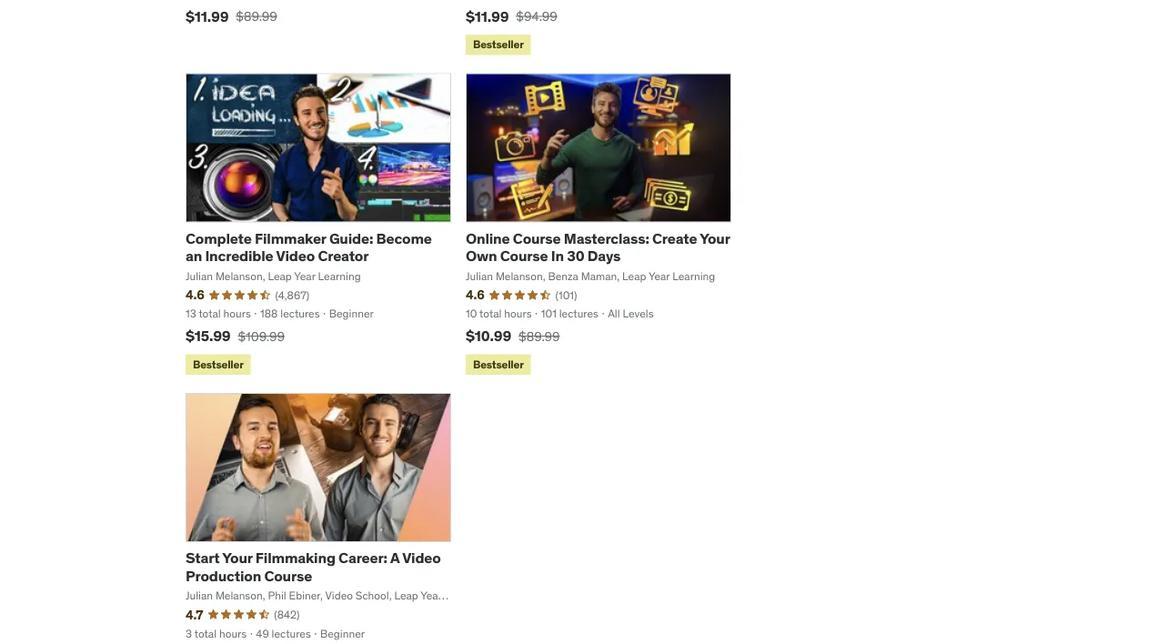 Task type: describe. For each thing, give the bounding box(es) containing it.
4867 reviews element
[[275, 287, 310, 303]]

become
[[376, 229, 432, 248]]

maman,
[[581, 269, 620, 283]]

49
[[256, 627, 269, 641]]

start your filmmaking career: a video production course link
[[186, 549, 441, 585]]

2 horizontal spatial video
[[402, 549, 441, 567]]

complete
[[186, 229, 252, 248]]

10 total hours
[[466, 307, 532, 321]]

an
[[186, 246, 202, 265]]

(101)
[[556, 288, 577, 302]]

$10.99
[[466, 327, 511, 345]]

(842)
[[274, 608, 300, 622]]

3 total hours
[[186, 627, 247, 641]]

filmmaker
[[255, 229, 326, 248]]

complete filmmaker guide: become an incredible video creator julian melanson, leap year learning
[[186, 229, 432, 283]]

masterclass:
[[564, 229, 649, 248]]

all
[[608, 307, 620, 321]]

phil
[[268, 589, 286, 603]]

leap inside complete filmmaker guide: become an incredible video creator julian melanson, leap year learning
[[268, 269, 292, 283]]

total right 3
[[194, 627, 217, 641]]

julian inside online course masterclass: create your own course in 30 days julian melanson, benza maman, leap year learning
[[466, 269, 493, 283]]

$109.99
[[238, 328, 285, 344]]

leap for video
[[394, 589, 418, 603]]

production
[[186, 566, 261, 585]]

4.6 for online course masterclass: create your own course in 30 days
[[466, 286, 485, 303]]

year for own
[[649, 269, 670, 283]]

in
[[551, 246, 564, 265]]

$11.99 $94.99
[[466, 7, 558, 25]]

4.6 for complete filmmaker guide: become an incredible video creator
[[186, 286, 204, 303]]

online course masterclass: create your own course in 30 days link
[[466, 229, 730, 265]]

101 reviews element
[[556, 287, 577, 303]]

year for video
[[421, 589, 442, 603]]

days
[[588, 246, 621, 265]]

13
[[186, 307, 196, 321]]

ebiner,
[[289, 589, 323, 603]]

(4,867)
[[275, 288, 310, 302]]

career:
[[339, 549, 388, 567]]

$11.99 $89.99
[[186, 7, 277, 25]]

$89.99 for $10.99
[[519, 328, 560, 344]]

filmmaking
[[256, 549, 336, 567]]

learning inside complete filmmaker guide: become an incredible video creator julian melanson, leap year learning
[[318, 269, 361, 283]]

own
[[466, 246, 497, 265]]

lectures for melanson,
[[280, 307, 320, 321]]

beginner for complete filmmaker guide: become an incredible video creator
[[329, 307, 374, 321]]

your inside the start your filmmaking career: a video production course julian melanson, phil ebiner, video school, leap year learning
[[222, 549, 252, 567]]

benza
[[548, 269, 579, 283]]

complete filmmaker guide: become an incredible video creator link
[[186, 229, 432, 265]]

course left 30
[[513, 229, 561, 248]]

melanson, inside online course masterclass: create your own course in 30 days julian melanson, benza maman, leap year learning
[[496, 269, 545, 283]]

hours for $15.99
[[223, 307, 251, 321]]

course inside the start your filmmaking career: a video production course julian melanson, phil ebiner, video school, leap year learning
[[264, 566, 312, 585]]

levels
[[623, 307, 654, 321]]

learning for video
[[186, 604, 228, 618]]

$10.99 $89.99
[[466, 327, 560, 345]]

melanson, for video
[[216, 589, 265, 603]]

your inside online course masterclass: create your own course in 30 days julian melanson, benza maman, leap year learning
[[700, 229, 730, 248]]

10
[[466, 307, 477, 321]]

188
[[260, 307, 278, 321]]

create
[[652, 229, 697, 248]]

3
[[186, 627, 192, 641]]

$89.99 for $11.99
[[236, 8, 277, 25]]

bestseller for complete filmmaker guide: become an incredible video creator
[[193, 357, 244, 371]]

incredible
[[205, 246, 273, 265]]



Task type: locate. For each thing, give the bounding box(es) containing it.
leap inside online course masterclass: create your own course in 30 days julian melanson, benza maman, leap year learning
[[622, 269, 646, 283]]

julian down the own
[[466, 269, 493, 283]]

learning for own
[[673, 269, 715, 283]]

2 horizontal spatial learning
[[673, 269, 715, 283]]

julian for video
[[186, 589, 213, 603]]

hours
[[223, 307, 251, 321], [504, 307, 532, 321], [219, 627, 247, 641]]

4.6 up 10
[[466, 286, 485, 303]]

total right 10
[[480, 307, 502, 321]]

all levels
[[608, 307, 654, 321]]

2 vertical spatial video
[[325, 589, 353, 603]]

30
[[567, 246, 585, 265]]

learning inside the start your filmmaking career: a video production course julian melanson, phil ebiner, video school, leap year learning
[[186, 604, 228, 618]]

bestseller down $10.99
[[473, 357, 524, 371]]

julian for incredible
[[186, 269, 213, 283]]

learning inside online course masterclass: create your own course in 30 days julian melanson, benza maman, leap year learning
[[673, 269, 715, 283]]

bestseller down $15.99
[[193, 357, 244, 371]]

0 horizontal spatial your
[[222, 549, 252, 567]]

101 lectures
[[541, 307, 599, 321]]

your right start
[[222, 549, 252, 567]]

video inside complete filmmaker guide: become an incredible video creator julian melanson, leap year learning
[[276, 246, 315, 265]]

a
[[390, 549, 400, 567]]

beginner
[[329, 307, 374, 321], [320, 627, 365, 641]]

bestseller down $11.99 $94.99
[[473, 37, 524, 51]]

julian up 4.7
[[186, 589, 213, 603]]

lectures down 4867 reviews element
[[280, 307, 320, 321]]

creator
[[318, 246, 369, 265]]

0 horizontal spatial $11.99
[[186, 7, 229, 25]]

1 vertical spatial video
[[402, 549, 441, 567]]

$89.99 inside $11.99 $89.99
[[236, 8, 277, 25]]

melanson, down incredible
[[216, 269, 265, 283]]

1 horizontal spatial $89.99
[[519, 328, 560, 344]]

2 horizontal spatial year
[[649, 269, 670, 283]]

course
[[513, 229, 561, 248], [500, 246, 548, 265], [264, 566, 312, 585]]

year inside complete filmmaker guide: become an incredible video creator julian melanson, leap year learning
[[294, 269, 315, 283]]

year inside the start your filmmaking career: a video production course julian melanson, phil ebiner, video school, leap year learning
[[421, 589, 442, 603]]

year right school,
[[421, 589, 442, 603]]

1 horizontal spatial year
[[421, 589, 442, 603]]

lectures for days
[[559, 307, 599, 321]]

learning up 3 total hours
[[186, 604, 228, 618]]

hours left 49 on the left bottom of the page
[[219, 627, 247, 641]]

year
[[294, 269, 315, 283], [649, 269, 670, 283], [421, 589, 442, 603]]

4.7
[[186, 606, 203, 623]]

video
[[276, 246, 315, 265], [402, 549, 441, 567], [325, 589, 353, 603]]

1 horizontal spatial video
[[325, 589, 353, 603]]

2 horizontal spatial leap
[[622, 269, 646, 283]]

2 $11.99 from the left
[[466, 7, 509, 25]]

learning down create
[[673, 269, 715, 283]]

lectures
[[280, 307, 320, 321], [559, 307, 599, 321], [272, 627, 311, 641]]

learning down creator
[[318, 269, 361, 283]]

0 vertical spatial $89.99
[[236, 8, 277, 25]]

guide:
[[329, 229, 373, 248]]

0 horizontal spatial 4.6
[[186, 286, 204, 303]]

total for $10.99
[[480, 307, 502, 321]]

1 horizontal spatial $11.99
[[466, 7, 509, 25]]

melanson, down production on the left of the page
[[216, 589, 265, 603]]

leap
[[268, 269, 292, 283], [622, 269, 646, 283], [394, 589, 418, 603]]

leap right maman,
[[622, 269, 646, 283]]

49 lectures
[[256, 627, 311, 641]]

hours up the $15.99 $109.99
[[223, 307, 251, 321]]

julian down an
[[186, 269, 213, 283]]

leap for own
[[622, 269, 646, 283]]

lectures down 842 reviews element
[[272, 627, 311, 641]]

year down create
[[649, 269, 670, 283]]

$15.99
[[186, 327, 231, 345]]

leap up (4,867)
[[268, 269, 292, 283]]

0 horizontal spatial $89.99
[[236, 8, 277, 25]]

year up (4,867)
[[294, 269, 315, 283]]

0 horizontal spatial video
[[276, 246, 315, 265]]

melanson, inside the start your filmmaking career: a video production course julian melanson, phil ebiner, video school, leap year learning
[[216, 589, 265, 603]]

start your filmmaking career: a video production course julian melanson, phil ebiner, video school, leap year learning
[[186, 549, 442, 618]]

$89.99
[[236, 8, 277, 25], [519, 328, 560, 344]]

total
[[199, 307, 221, 321], [480, 307, 502, 321], [194, 627, 217, 641]]

0 horizontal spatial year
[[294, 269, 315, 283]]

1 horizontal spatial leap
[[394, 589, 418, 603]]

1 $11.99 from the left
[[186, 7, 229, 25]]

0 horizontal spatial leap
[[268, 269, 292, 283]]

beginner for start your filmmaking career: a video production course
[[320, 627, 365, 641]]

101
[[541, 307, 557, 321]]

online
[[466, 229, 510, 248]]

start
[[186, 549, 220, 567]]

hours up "$10.99 $89.99"
[[504, 307, 532, 321]]

learning
[[318, 269, 361, 283], [673, 269, 715, 283], [186, 604, 228, 618]]

0 vertical spatial video
[[276, 246, 315, 265]]

video up (4,867)
[[276, 246, 315, 265]]

online course masterclass: create your own course in 30 days julian melanson, benza maman, leap year learning
[[466, 229, 730, 283]]

0 horizontal spatial learning
[[186, 604, 228, 618]]

leap right school,
[[394, 589, 418, 603]]

julian
[[186, 269, 213, 283], [466, 269, 493, 283], [186, 589, 213, 603]]

1 4.6 from the left
[[186, 286, 204, 303]]

bestseller
[[473, 37, 524, 51], [193, 357, 244, 371], [473, 357, 524, 371]]

total right 13
[[199, 307, 221, 321]]

melanson,
[[216, 269, 265, 283], [496, 269, 545, 283], [216, 589, 265, 603]]

2 4.6 from the left
[[466, 286, 485, 303]]

$11.99
[[186, 7, 229, 25], [466, 7, 509, 25]]

4.6 up 13
[[186, 286, 204, 303]]

your right create
[[700, 229, 730, 248]]

$15.99 $109.99
[[186, 327, 285, 345]]

beginner down school,
[[320, 627, 365, 641]]

$11.99 for $11.99 $89.99
[[186, 7, 229, 25]]

beginner down creator
[[329, 307, 374, 321]]

842 reviews element
[[274, 607, 300, 622]]

1 vertical spatial beginner
[[320, 627, 365, 641]]

1 vertical spatial your
[[222, 549, 252, 567]]

melanson, left benza
[[496, 269, 545, 283]]

$89.99 inside "$10.99 $89.99"
[[519, 328, 560, 344]]

$94.99
[[516, 8, 558, 25]]

video right ebiner, on the left of the page
[[325, 589, 353, 603]]

school,
[[356, 589, 392, 603]]

julian inside complete filmmaker guide: become an incredible video creator julian melanson, leap year learning
[[186, 269, 213, 283]]

0 vertical spatial beginner
[[329, 307, 374, 321]]

total for $15.99
[[199, 307, 221, 321]]

course left in at the top left
[[500, 246, 548, 265]]

1 vertical spatial $89.99
[[519, 328, 560, 344]]

year inside online course masterclass: create your own course in 30 days julian melanson, benza maman, leap year learning
[[649, 269, 670, 283]]

course up phil
[[264, 566, 312, 585]]

4.6
[[186, 286, 204, 303], [466, 286, 485, 303]]

melanson, for incredible
[[216, 269, 265, 283]]

1 horizontal spatial learning
[[318, 269, 361, 283]]

0 vertical spatial your
[[700, 229, 730, 248]]

lectures down 101 reviews element
[[559, 307, 599, 321]]

13 total hours
[[186, 307, 251, 321]]

melanson, inside complete filmmaker guide: become an incredible video creator julian melanson, leap year learning
[[216, 269, 265, 283]]

hours for $10.99
[[504, 307, 532, 321]]

1 horizontal spatial 4.6
[[466, 286, 485, 303]]

your
[[700, 229, 730, 248], [222, 549, 252, 567]]

188 lectures
[[260, 307, 320, 321]]

video right a
[[402, 549, 441, 567]]

$11.99 for $11.99 $94.99
[[466, 7, 509, 25]]

bestseller for online course masterclass: create your own course in 30 days
[[473, 357, 524, 371]]

leap inside the start your filmmaking career: a video production course julian melanson, phil ebiner, video school, leap year learning
[[394, 589, 418, 603]]

julian inside the start your filmmaking career: a video production course julian melanson, phil ebiner, video school, leap year learning
[[186, 589, 213, 603]]

1 horizontal spatial your
[[700, 229, 730, 248]]



Task type: vqa. For each thing, say whether or not it's contained in the screenshot.
"."
no



